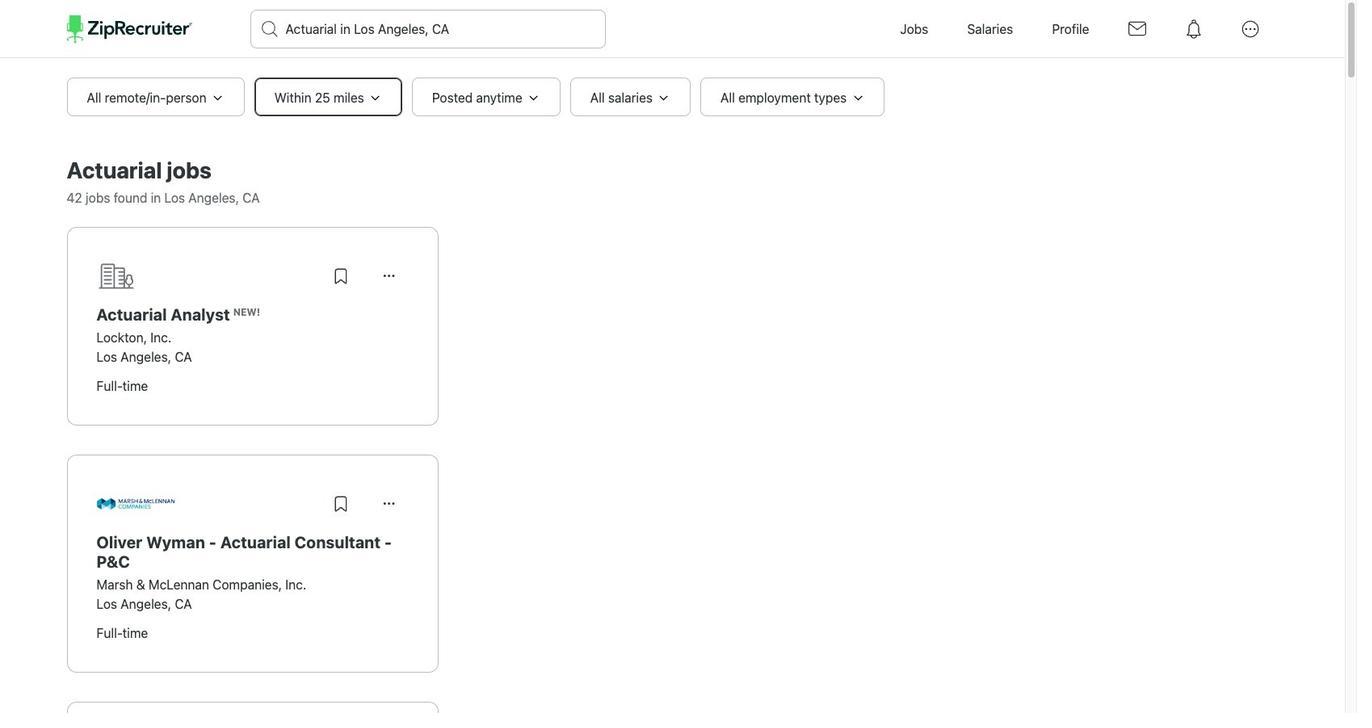 Task type: locate. For each thing, give the bounding box(es) containing it.
None button
[[370, 257, 408, 296], [370, 485, 408, 523], [370, 257, 408, 296], [370, 485, 408, 523]]

save job for later image
[[331, 494, 350, 514]]

notifications image
[[1175, 11, 1212, 48]]



Task type: vqa. For each thing, say whether or not it's contained in the screenshot.
Main Element at the top of the page
yes



Task type: describe. For each thing, give the bounding box(es) containing it.
oliver wyman - actuarial consultant - p&c element
[[97, 533, 408, 572]]

oliver wyman - actuarial consultant - p&c image
[[97, 499, 174, 510]]

main element
[[67, 0, 1278, 58]]

Search job title or keyword search field
[[251, 11, 605, 48]]

menu image
[[1232, 11, 1269, 48]]

ziprecruiter image
[[67, 15, 192, 43]]

save job for later image
[[331, 267, 350, 286]]



